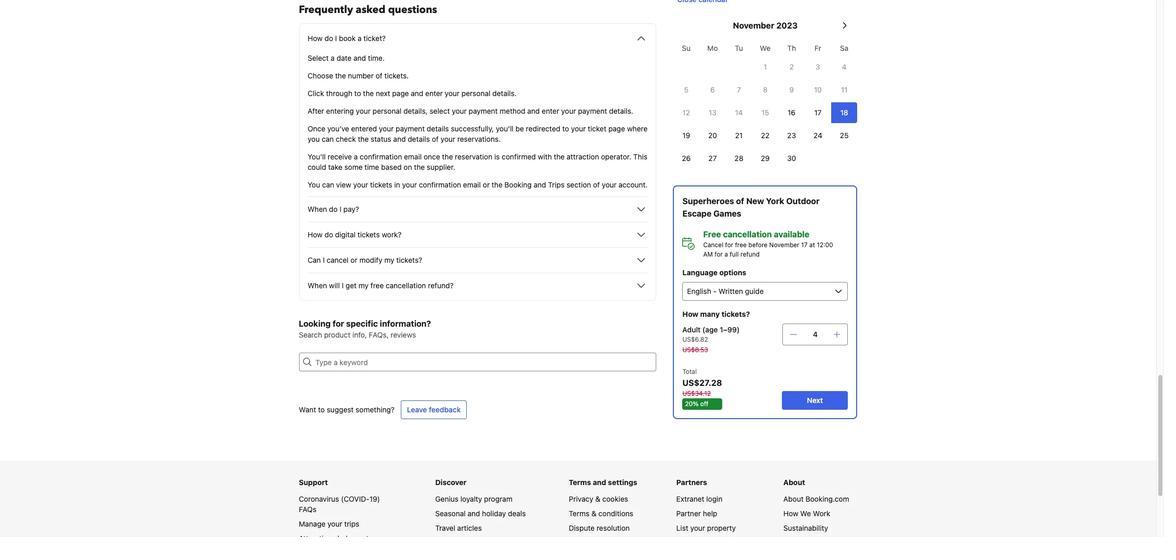Task type: describe. For each thing, give the bounding box(es) containing it.
in
[[394, 180, 400, 189]]

4 inside 'checkbox'
[[842, 62, 847, 71]]

entering
[[326, 106, 354, 115]]

some
[[345, 163, 363, 171]]

leave feedback button
[[401, 401, 467, 419]]

frequently asked questions
[[299, 3, 437, 17]]

privacy
[[569, 495, 594, 503]]

2 November 2023 checkbox
[[779, 57, 805, 77]]

manage your trips
[[299, 519, 360, 528]]

manage
[[299, 519, 326, 528]]

new
[[747, 196, 764, 206]]

will
[[329, 281, 340, 290]]

payment inside once you've entered your payment details successfully, you'll be redirected to your ticket page where you can check the status and details of your reservations.
[[396, 124, 425, 133]]

travel articles
[[435, 524, 482, 532]]

0 horizontal spatial details.
[[493, 89, 517, 98]]

your right select
[[452, 106, 467, 115]]

0 vertical spatial we
[[760, 44, 771, 52]]

19 November 2023 checkbox
[[673, 125, 700, 146]]

a inside free cancellation available cancel for free before november 17 at 12:00 am for a full refund
[[725, 250, 728, 258]]

the right the on
[[414, 163, 425, 171]]

loyalty
[[461, 495, 482, 503]]

coronavirus
[[299, 495, 339, 503]]

for inside the looking for specific information? search product info, faqs, reviews
[[333, 319, 344, 328]]

adult (age 1–99) us$6.82
[[683, 325, 740, 343]]

a inside dropdown button
[[358, 34, 362, 43]]

25
[[840, 131, 849, 140]]

page inside once you've entered your payment details successfully, you'll be redirected to your ticket page where you can check the status and details of your reservations.
[[609, 124, 625, 133]]

29
[[761, 154, 770, 163]]

work
[[813, 509, 831, 518]]

how for how do digital tickets work?
[[308, 230, 323, 239]]

0 vertical spatial november
[[733, 21, 775, 30]]

9 November 2023 checkbox
[[779, 79, 805, 100]]

and left trips
[[534, 180, 546, 189]]

21 November 2023 checkbox
[[726, 125, 752, 146]]

1 horizontal spatial email
[[463, 180, 481, 189]]

0 vertical spatial enter
[[425, 89, 443, 98]]

13 November 2023 checkbox
[[700, 102, 726, 123]]

click
[[308, 89, 324, 98]]

the left next
[[363, 89, 374, 98]]

account.
[[619, 180, 648, 189]]

sustainability
[[784, 524, 829, 532]]

your left account.
[[602, 180, 617, 189]]

november 2023
[[733, 21, 798, 30]]

digital
[[335, 230, 356, 239]]

you can view your tickets in your confirmation email or the booking and trips section of your account.
[[308, 180, 648, 189]]

extranet login
[[677, 495, 723, 503]]

terms for terms and settings
[[569, 478, 591, 487]]

attraction
[[567, 152, 599, 161]]

the up supplier.
[[442, 152, 453, 161]]

looking for specific information? search product info, faqs, reviews
[[299, 319, 431, 339]]

feedback
[[429, 405, 461, 414]]

genius
[[435, 495, 459, 503]]

0 vertical spatial details
[[427, 124, 449, 133]]

20
[[709, 131, 717, 140]]

you've
[[328, 124, 349, 133]]

info,
[[353, 330, 367, 339]]

once
[[424, 152, 440, 161]]

us$34.12
[[683, 390, 711, 397]]

york
[[766, 196, 785, 206]]

of left the tickets.
[[376, 71, 383, 80]]

help
[[703, 509, 718, 518]]

of inside once you've entered your payment details successfully, you'll be redirected to your ticket page where you can check the status and details of your reservations.
[[432, 135, 439, 143]]

i right can
[[323, 256, 325, 264]]

about for about booking.com
[[784, 495, 804, 503]]

before
[[749, 241, 768, 249]]

and right date
[[354, 54, 366, 62]]

18
[[841, 108, 849, 117]]

1 horizontal spatial for
[[715, 250, 723, 258]]

check
[[336, 135, 356, 143]]

i for pay?
[[340, 205, 342, 213]]

when for when will i get my free cancellation refund?
[[308, 281, 327, 290]]

17 inside free cancellation available cancel for free before november 17 at 12:00 am for a full refund
[[802, 241, 808, 249]]

0 horizontal spatial to
[[318, 405, 325, 414]]

genius loyalty program link
[[435, 495, 513, 503]]

a left date
[[331, 54, 335, 62]]

3
[[816, 62, 821, 71]]

program
[[484, 495, 513, 503]]

booking.com
[[806, 495, 850, 503]]

after entering your personal details, select your payment method and enter your payment details.
[[308, 106, 634, 115]]

10
[[814, 85, 822, 94]]

14
[[735, 108, 743, 117]]

how we work
[[784, 509, 831, 518]]

next
[[807, 396, 823, 405]]

7
[[737, 85, 741, 94]]

when do i pay?
[[308, 205, 359, 213]]

or inside how do i book a ticket? element
[[483, 180, 490, 189]]

where
[[627, 124, 648, 133]]

supplier.
[[427, 163, 455, 171]]

30 November 2023 checkbox
[[779, 148, 805, 169]]

on
[[404, 163, 412, 171]]

seasonal and holiday deals
[[435, 509, 526, 518]]

1–99)
[[720, 325, 740, 334]]

terms & conditions link
[[569, 509, 634, 518]]

0 horizontal spatial personal
[[373, 106, 402, 115]]

1 horizontal spatial we
[[801, 509, 811, 518]]

date
[[337, 54, 352, 62]]

5
[[684, 85, 689, 94]]

based
[[381, 163, 402, 171]]

view
[[336, 180, 351, 189]]

this
[[634, 152, 648, 161]]

your left ticket
[[571, 124, 586, 133]]

and up details,
[[411, 89, 424, 98]]

refund?
[[428, 281, 454, 290]]

holiday
[[482, 509, 506, 518]]

2
[[790, 62, 794, 71]]

of right section
[[593, 180, 600, 189]]

partner help link
[[677, 509, 718, 518]]

cancellation inside free cancellation available cancel for free before november 17 at 12:00 am for a full refund
[[723, 230, 772, 239]]

and inside once you've entered your payment details successfully, you'll be redirected to your ticket page where you can check the status and details of your reservations.
[[393, 135, 406, 143]]

1 horizontal spatial confirmation
[[419, 180, 461, 189]]

adult
[[683, 325, 701, 334]]

games
[[714, 209, 742, 218]]

total
[[683, 368, 697, 376]]

travel
[[435, 524, 456, 532]]

8
[[763, 85, 768, 94]]

once
[[308, 124, 326, 133]]

select a date and time.
[[308, 54, 385, 62]]

and down "genius loyalty program" link
[[468, 509, 480, 518]]

1 vertical spatial details.
[[609, 106, 634, 115]]

my inside when will i get my free cancellation refund? dropdown button
[[359, 281, 369, 290]]

after
[[308, 106, 324, 115]]

available
[[774, 230, 810, 239]]

about booking.com
[[784, 495, 850, 503]]

reservation
[[455, 152, 493, 161]]

select
[[430, 106, 450, 115]]

30
[[787, 154, 796, 163]]

property
[[707, 524, 736, 532]]

trips
[[344, 519, 360, 528]]

do for pay?
[[329, 205, 338, 213]]

privacy & cookies link
[[569, 495, 628, 503]]

faqs
[[299, 505, 317, 514]]

i for get
[[342, 281, 344, 290]]

your up select
[[445, 89, 460, 98]]

coronavirus (covid-19) faqs
[[299, 495, 380, 514]]

your down successfully,
[[441, 135, 456, 143]]

november inside free cancellation available cancel for free before november 17 at 12:00 am for a full refund
[[770, 241, 800, 249]]

terms for terms & conditions
[[569, 509, 590, 518]]

how for how we work
[[784, 509, 799, 518]]

about for about
[[784, 478, 806, 487]]

17 inside checkbox
[[815, 108, 822, 117]]

click through to the next page and enter your personal details.
[[308, 89, 517, 98]]

17 November 2023 checkbox
[[805, 102, 832, 123]]

1 horizontal spatial payment
[[469, 106, 498, 115]]



Task type: vqa. For each thing, say whether or not it's contained in the screenshot.
Can I cancel or modify my tickets? dropdown button
yes



Task type: locate. For each thing, give the bounding box(es) containing it.
escape
[[683, 209, 712, 218]]

0 vertical spatial tickets
[[370, 180, 392, 189]]

0 horizontal spatial 17
[[802, 241, 808, 249]]

do left pay?
[[329, 205, 338, 213]]

2 when from the top
[[308, 281, 327, 290]]

your up entered
[[356, 106, 371, 115]]

your right in
[[402, 180, 417, 189]]

22 November 2023 checkbox
[[752, 125, 779, 146]]

options
[[720, 268, 747, 277]]

i left pay?
[[340, 205, 342, 213]]

6 November 2023 checkbox
[[700, 79, 726, 100]]

free for cancellation
[[735, 241, 747, 249]]

0 horizontal spatial confirmation
[[360, 152, 402, 161]]

12:00
[[817, 241, 834, 249]]

list
[[677, 524, 689, 532]]

0 vertical spatial page
[[392, 89, 409, 98]]

status
[[371, 135, 391, 143]]

tickets? up 1–99)
[[722, 310, 750, 318]]

details. up the method
[[493, 89, 517, 98]]

1 horizontal spatial my
[[385, 256, 395, 264]]

tickets inside how do i book a ticket? element
[[370, 180, 392, 189]]

1 November 2023 checkbox
[[752, 57, 779, 77]]

0 horizontal spatial payment
[[396, 124, 425, 133]]

2 horizontal spatial to
[[563, 124, 569, 133]]

or right cancel
[[351, 256, 358, 264]]

email inside you'll receive a confirmation email once the reservation is confirmed with the attraction operator. this could take some time based on the supplier.
[[404, 152, 422, 161]]

20%
[[685, 400, 699, 408]]

when do i pay? button
[[308, 203, 648, 216]]

mo
[[708, 44, 718, 52]]

your left trips
[[328, 519, 342, 528]]

payment down details,
[[396, 124, 425, 133]]

0 vertical spatial tickets?
[[396, 256, 422, 264]]

0 vertical spatial to
[[354, 89, 361, 98]]

my right get
[[359, 281, 369, 290]]

1 terms from the top
[[569, 478, 591, 487]]

1 horizontal spatial tickets?
[[722, 310, 750, 318]]

1 horizontal spatial 4
[[842, 62, 847, 71]]

can i cancel or modify my tickets?
[[308, 256, 422, 264]]

1 horizontal spatial page
[[609, 124, 625, 133]]

18 November 2023 checkbox
[[832, 102, 858, 123]]

terms up privacy
[[569, 478, 591, 487]]

we up 1
[[760, 44, 771, 52]]

17 down '10 november 2023' "option"
[[815, 108, 822, 117]]

leave
[[407, 405, 427, 414]]

want to suggest something?
[[299, 405, 395, 414]]

details up once
[[408, 135, 430, 143]]

work?
[[382, 230, 402, 239]]

0 horizontal spatial or
[[351, 256, 358, 264]]

to right want
[[318, 405, 325, 414]]

language options
[[683, 268, 747, 277]]

29 November 2023 checkbox
[[752, 148, 779, 169]]

you
[[308, 135, 320, 143]]

16
[[788, 108, 796, 117]]

about up about booking.com link
[[784, 478, 806, 487]]

support
[[299, 478, 328, 487]]

cancellation inside dropdown button
[[386, 281, 426, 290]]

1 vertical spatial or
[[351, 256, 358, 264]]

is
[[495, 152, 500, 161]]

13
[[709, 108, 717, 117]]

cancellation up before
[[723, 230, 772, 239]]

1 vertical spatial cancellation
[[386, 281, 426, 290]]

superheroes
[[683, 196, 734, 206]]

free
[[735, 241, 747, 249], [371, 281, 384, 290]]

when inside when do i pay? dropdown button
[[308, 205, 327, 213]]

details
[[427, 124, 449, 133], [408, 135, 430, 143]]

28 November 2023 checkbox
[[726, 148, 752, 169]]

for up full
[[725, 241, 734, 249]]

how up the adult
[[683, 310, 699, 318]]

asked
[[356, 3, 386, 17]]

1 vertical spatial tickets
[[358, 230, 380, 239]]

a up some
[[354, 152, 358, 161]]

0 horizontal spatial enter
[[425, 89, 443, 98]]

to down choose the number of tickets.
[[354, 89, 361, 98]]

0 vertical spatial about
[[784, 478, 806, 487]]

18 cell
[[832, 100, 858, 123]]

cancel
[[704, 241, 724, 249]]

november
[[733, 21, 775, 30], [770, 241, 800, 249]]

1 vertical spatial when
[[308, 281, 327, 290]]

11 November 2023 checkbox
[[832, 79, 858, 100]]

20 November 2023 checkbox
[[700, 125, 726, 146]]

for up product on the left of the page
[[333, 319, 344, 328]]

0 vertical spatial terms
[[569, 478, 591, 487]]

and
[[354, 54, 366, 62], [411, 89, 424, 98], [528, 106, 540, 115], [393, 135, 406, 143], [534, 180, 546, 189], [593, 478, 606, 487], [468, 509, 480, 518]]

do inside dropdown button
[[329, 205, 338, 213]]

1 vertical spatial we
[[801, 509, 811, 518]]

i
[[335, 34, 337, 43], [340, 205, 342, 213], [323, 256, 325, 264], [342, 281, 344, 290]]

i for book
[[335, 34, 337, 43]]

login
[[707, 495, 723, 503]]

1 horizontal spatial 17
[[815, 108, 822, 117]]

november down available
[[770, 241, 800, 249]]

2 horizontal spatial payment
[[578, 106, 607, 115]]

of left new
[[736, 196, 745, 206]]

5 November 2023 checkbox
[[673, 79, 700, 100]]

details. up where
[[609, 106, 634, 115]]

2 vertical spatial do
[[325, 230, 333, 239]]

when left will
[[308, 281, 327, 290]]

page right next
[[392, 89, 409, 98]]

do left digital
[[325, 230, 333, 239]]

my right modify
[[385, 256, 395, 264]]

how do i book a ticket? element
[[308, 45, 648, 190]]

2 about from the top
[[784, 495, 804, 503]]

seasonal and holiday deals link
[[435, 509, 526, 518]]

payment up successfully,
[[469, 106, 498, 115]]

cancellation left 'refund?'
[[386, 281, 426, 290]]

a right book on the top
[[358, 34, 362, 43]]

24
[[814, 131, 823, 140]]

do left book on the top
[[325, 34, 333, 43]]

1 vertical spatial can
[[322, 180, 334, 189]]

tickets? inside can i cancel or modify my tickets? dropdown button
[[396, 256, 422, 264]]

1 vertical spatial to
[[563, 124, 569, 133]]

the right with
[[554, 152, 565, 161]]

your up attraction
[[562, 106, 576, 115]]

26 November 2023 checkbox
[[673, 148, 700, 169]]

refund
[[741, 250, 760, 258]]

for right "am"
[[715, 250, 723, 258]]

free for will
[[371, 281, 384, 290]]

0 horizontal spatial for
[[333, 319, 344, 328]]

tickets left in
[[370, 180, 392, 189]]

email down you'll receive a confirmation email once the reservation is confirmed with the attraction operator. this could take some time based on the supplier.
[[463, 180, 481, 189]]

1 vertical spatial terms
[[569, 509, 590, 518]]

0 vertical spatial do
[[325, 34, 333, 43]]

the down entered
[[358, 135, 369, 143]]

enter up redirected
[[542, 106, 560, 115]]

& for terms
[[592, 509, 597, 518]]

0 vertical spatial free
[[735, 241, 747, 249]]

tickets
[[370, 180, 392, 189], [358, 230, 380, 239]]

23
[[788, 131, 796, 140]]

0 horizontal spatial cancellation
[[386, 281, 426, 290]]

when down you
[[308, 205, 327, 213]]

personal down next
[[373, 106, 402, 115]]

0 vertical spatial cancellation
[[723, 230, 772, 239]]

details,
[[404, 106, 428, 115]]

to right redirected
[[563, 124, 569, 133]]

of up once
[[432, 135, 439, 143]]

how up 'select'
[[308, 34, 323, 43]]

15
[[762, 108, 770, 117]]

1 horizontal spatial details.
[[609, 106, 634, 115]]

0 vertical spatial when
[[308, 205, 327, 213]]

us$27.28
[[683, 378, 722, 388]]

1 vertical spatial &
[[592, 509, 597, 518]]

confirmation
[[360, 152, 402, 161], [419, 180, 461, 189]]

0 horizontal spatial tickets?
[[396, 256, 422, 264]]

grid containing su
[[673, 38, 858, 169]]

free inside dropdown button
[[371, 281, 384, 290]]

we up sustainability
[[801, 509, 811, 518]]

how
[[308, 34, 323, 43], [308, 230, 323, 239], [683, 310, 699, 318], [784, 509, 799, 518]]

& for privacy
[[596, 495, 601, 503]]

the
[[335, 71, 346, 80], [363, 89, 374, 98], [358, 135, 369, 143], [442, 152, 453, 161], [554, 152, 565, 161], [414, 163, 425, 171], [492, 180, 503, 189]]

of inside superheroes of new york outdoor escape games
[[736, 196, 745, 206]]

dispute resolution link
[[569, 524, 630, 532]]

questions
[[388, 3, 437, 17]]

partner help
[[677, 509, 718, 518]]

enter up select
[[425, 89, 443, 98]]

confirmation up time
[[360, 152, 402, 161]]

1 vertical spatial enter
[[542, 106, 560, 115]]

tickets.
[[385, 71, 409, 80]]

do for book
[[325, 34, 333, 43]]

details down select
[[427, 124, 449, 133]]

th
[[788, 44, 796, 52]]

coronavirus (covid-19) faqs link
[[299, 495, 380, 514]]

email up the on
[[404, 152, 422, 161]]

i right will
[[342, 281, 344, 290]]

1 vertical spatial for
[[715, 250, 723, 258]]

can inside once you've entered your payment details successfully, you'll be redirected to your ticket page where you can check the status and details of your reservations.
[[322, 135, 334, 143]]

1 when from the top
[[308, 205, 327, 213]]

personal up after entering your personal details, select your payment method and enter your payment details.
[[462, 89, 491, 98]]

i inside dropdown button
[[340, 205, 342, 213]]

free inside free cancellation available cancel for free before november 17 at 12:00 am for a full refund
[[735, 241, 747, 249]]

page right ticket
[[609, 124, 625, 133]]

1
[[764, 62, 767, 71]]

0 horizontal spatial free
[[371, 281, 384, 290]]

terms and settings
[[569, 478, 638, 487]]

1 vertical spatial page
[[609, 124, 625, 133]]

1 horizontal spatial or
[[483, 180, 490, 189]]

tickets inside dropdown button
[[358, 230, 380, 239]]

17 left at
[[802, 241, 808, 249]]

23 November 2023 checkbox
[[779, 125, 805, 146]]

1 horizontal spatial enter
[[542, 106, 560, 115]]

dispute resolution
[[569, 524, 630, 532]]

full
[[730, 250, 739, 258]]

14 November 2023 checkbox
[[726, 102, 752, 123]]

to inside once you've entered your payment details successfully, you'll be redirected to your ticket page where you can check the status and details of your reservations.
[[563, 124, 569, 133]]

confirmed
[[502, 152, 536, 161]]

section
[[567, 180, 591, 189]]

outdoor
[[787, 196, 820, 206]]

0 vertical spatial can
[[322, 135, 334, 143]]

1 vertical spatial free
[[371, 281, 384, 290]]

how up sustainability
[[784, 509, 799, 518]]

16 November 2023 checkbox
[[779, 102, 805, 123]]

& up terms & conditions
[[596, 495, 601, 503]]

fr
[[815, 44, 822, 52]]

2 vertical spatial to
[[318, 405, 325, 414]]

when for when do i pay?
[[308, 205, 327, 213]]

0 vertical spatial personal
[[462, 89, 491, 98]]

1 horizontal spatial personal
[[462, 89, 491, 98]]

0 horizontal spatial page
[[392, 89, 409, 98]]

payment
[[469, 106, 498, 115], [578, 106, 607, 115], [396, 124, 425, 133]]

Type a keyword field
[[311, 353, 657, 371]]

a
[[358, 34, 362, 43], [331, 54, 335, 62], [354, 152, 358, 161], [725, 250, 728, 258]]

1 vertical spatial 17
[[802, 241, 808, 249]]

i left book on the top
[[335, 34, 337, 43]]

looking
[[299, 319, 331, 328]]

ticket
[[588, 124, 607, 133]]

confirmation down supplier.
[[419, 180, 461, 189]]

a left full
[[725, 250, 728, 258]]

12 November 2023 checkbox
[[673, 102, 700, 123]]

genius loyalty program
[[435, 495, 513, 503]]

you
[[308, 180, 320, 189]]

0 horizontal spatial my
[[359, 281, 369, 290]]

and up privacy & cookies link
[[593, 478, 606, 487]]

1 vertical spatial do
[[329, 205, 338, 213]]

17
[[815, 108, 822, 117], [802, 241, 808, 249]]

terms down privacy
[[569, 509, 590, 518]]

suggest
[[327, 405, 354, 414]]

2 terms from the top
[[569, 509, 590, 518]]

my inside can i cancel or modify my tickets? dropdown button
[[385, 256, 395, 264]]

25 November 2023 checkbox
[[832, 125, 858, 146]]

4 November 2023 checkbox
[[832, 57, 858, 77]]

10 November 2023 checkbox
[[805, 79, 832, 100]]

resolution
[[597, 524, 630, 532]]

2 vertical spatial for
[[333, 319, 344, 328]]

a inside you'll receive a confirmation email once the reservation is confirmed with the attraction operator. this could take some time based on the supplier.
[[354, 152, 358, 161]]

when will i get my free cancellation refund? button
[[308, 279, 648, 292]]

0 vertical spatial for
[[725, 241, 734, 249]]

1 vertical spatial my
[[359, 281, 369, 290]]

conditions
[[599, 509, 634, 518]]

0 vertical spatial details.
[[493, 89, 517, 98]]

how up can
[[308, 230, 323, 239]]

could
[[308, 163, 326, 171]]

3 November 2023 checkbox
[[805, 57, 832, 77]]

or down you'll receive a confirmation email once the reservation is confirmed with the attraction operator. this could take some time based on the supplier.
[[483, 180, 490, 189]]

15 November 2023 checkbox
[[752, 102, 779, 123]]

free right get
[[371, 281, 384, 290]]

1 vertical spatial confirmation
[[419, 180, 461, 189]]

1 horizontal spatial to
[[354, 89, 361, 98]]

the left booking
[[492, 180, 503, 189]]

0 vertical spatial confirmation
[[360, 152, 402, 161]]

your down partner help link
[[691, 524, 705, 532]]

sa
[[840, 44, 849, 52]]

0 vertical spatial or
[[483, 180, 490, 189]]

1 vertical spatial tickets?
[[722, 310, 750, 318]]

and up redirected
[[528, 106, 540, 115]]

0 vertical spatial email
[[404, 152, 422, 161]]

0 vertical spatial 4
[[842, 62, 847, 71]]

take
[[328, 163, 343, 171]]

can
[[322, 135, 334, 143], [322, 180, 334, 189]]

1 vertical spatial details
[[408, 135, 430, 143]]

the inside once you've entered your payment details successfully, you'll be redirected to your ticket page where you can check the status and details of your reservations.
[[358, 135, 369, 143]]

1 vertical spatial november
[[770, 241, 800, 249]]

do for tickets
[[325, 230, 333, 239]]

0 vertical spatial my
[[385, 256, 395, 264]]

grid
[[673, 38, 858, 169]]

8 November 2023 checkbox
[[752, 79, 779, 100]]

tickets left work?
[[358, 230, 380, 239]]

how for how many tickets?
[[683, 310, 699, 318]]

number
[[348, 71, 374, 80]]

or inside dropdown button
[[351, 256, 358, 264]]

0 horizontal spatial we
[[760, 44, 771, 52]]

1 horizontal spatial free
[[735, 241, 747, 249]]

1 vertical spatial 4
[[813, 330, 818, 339]]

27 November 2023 checkbox
[[700, 148, 726, 169]]

1 vertical spatial email
[[463, 180, 481, 189]]

frequently
[[299, 3, 353, 17]]

& down privacy & cookies
[[592, 509, 597, 518]]

reviews
[[391, 330, 416, 339]]

2 horizontal spatial for
[[725, 241, 734, 249]]

free up full
[[735, 241, 747, 249]]

0 horizontal spatial email
[[404, 152, 422, 161]]

0 vertical spatial &
[[596, 495, 601, 503]]

confirmation inside you'll receive a confirmation email once the reservation is confirmed with the attraction operator. this could take some time based on the supplier.
[[360, 152, 402, 161]]

november up tu
[[733, 21, 775, 30]]

1 vertical spatial personal
[[373, 106, 402, 115]]

tickets? down work?
[[396, 256, 422, 264]]

0 horizontal spatial 4
[[813, 330, 818, 339]]

1 horizontal spatial cancellation
[[723, 230, 772, 239]]

privacy & cookies
[[569, 495, 628, 503]]

7 November 2023 checkbox
[[726, 79, 752, 100]]

about up how we work "link"
[[784, 495, 804, 503]]

payment up ticket
[[578, 106, 607, 115]]

settings
[[608, 478, 638, 487]]

free
[[704, 230, 721, 239]]

when inside when will i get my free cancellation refund? dropdown button
[[308, 281, 327, 290]]

how do digital tickets work?
[[308, 230, 402, 239]]

how for how do i book a ticket?
[[308, 34, 323, 43]]

24 November 2023 checkbox
[[805, 125, 832, 146]]

operator.
[[601, 152, 632, 161]]

your right view
[[353, 180, 368, 189]]

1 vertical spatial about
[[784, 495, 804, 503]]

and right status
[[393, 135, 406, 143]]

your up status
[[379, 124, 394, 133]]

1 about from the top
[[784, 478, 806, 487]]

27
[[709, 154, 717, 163]]

the up through
[[335, 71, 346, 80]]

0 vertical spatial 17
[[815, 108, 822, 117]]



